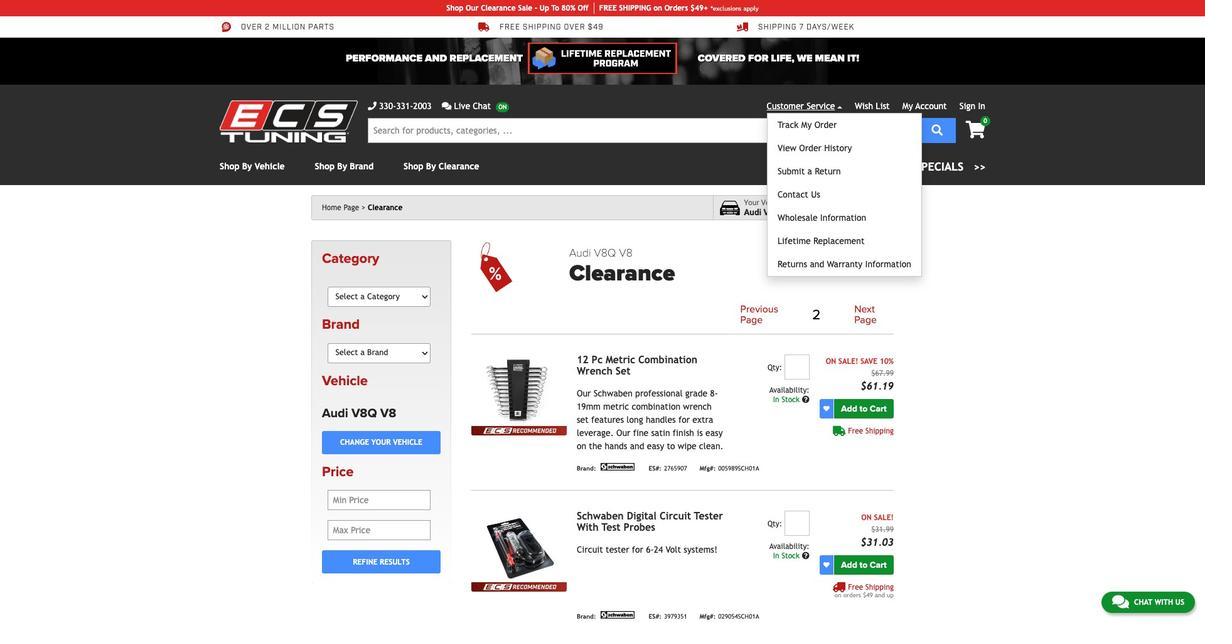 Task type: vqa. For each thing, say whether or not it's contained in the screenshot.
the bottom the together
no



Task type: locate. For each thing, give the bounding box(es) containing it.
Max Price number field
[[328, 521, 431, 541]]

metric
[[606, 354, 636, 366]]

-
[[535, 4, 538, 13]]

v8q for audi v8q v8
[[352, 406, 377, 421]]

1 horizontal spatial by
[[337, 161, 347, 171]]

0 horizontal spatial us
[[811, 190, 821, 200]]

brand
[[350, 161, 374, 171], [322, 317, 360, 333]]

1 vertical spatial our
[[577, 389, 591, 399]]

covered
[[698, 52, 746, 65]]

volt
[[666, 545, 681, 555]]

0 horizontal spatial for
[[632, 545, 644, 555]]

0 vertical spatial order
[[815, 120, 837, 130]]

0
[[984, 117, 988, 124]]

to inside our schwaben professional grade 8- 19mm metric combination wrench set features long handles for extra leverage. our fine satin finish is easy on the hands and easy to wipe clean.
[[667, 441, 676, 452]]

lifetime replacement
[[778, 236, 865, 246]]

sale! inside on sale! $31.99 $31.03
[[875, 514, 894, 522]]

sales & specials link
[[792, 158, 986, 175]]

v8q inside your vehicle audi v8q v8
[[764, 207, 780, 217]]

0 horizontal spatial our
[[466, 4, 479, 13]]

0 vertical spatial easy
[[706, 428, 723, 438]]

free left up
[[849, 583, 864, 592]]

your
[[744, 198, 760, 207]]

0 vertical spatial stock
[[782, 396, 800, 404]]

2 add to wish list image from the top
[[824, 562, 830, 569]]

2 qty: from the top
[[768, 520, 783, 529]]

v8 inside 'audi v8q v8 clearance'
[[619, 246, 633, 260]]

my account
[[903, 101, 948, 111]]

on inside on sale!                         save 10% $67.99 $61.19
[[826, 357, 837, 366]]

es#3979351 - 029054sch01a - schwaben digital circuit tester with test probes - circuit tester for 6-24 volt systems! - schwaben - audi bmw volkswagen mercedes benz mini porsche image
[[472, 511, 567, 583]]

1 vertical spatial v8
[[619, 246, 633, 260]]

ecs tuning image
[[220, 100, 358, 143]]

question circle image
[[803, 396, 810, 404]]

by up home page link
[[337, 161, 347, 171]]

0 vertical spatial on
[[826, 357, 837, 366]]

1 vertical spatial schwaben - corporate logo image
[[599, 612, 637, 619]]

1 horizontal spatial us
[[1176, 599, 1185, 607]]

in stock for $61.19
[[774, 396, 803, 404]]

tester
[[694, 511, 724, 522]]

order up a
[[799, 143, 822, 153]]

ping
[[635, 4, 652, 13]]

1 vertical spatial on
[[862, 514, 872, 522]]

order down the 'service'
[[815, 120, 837, 130]]

0 vertical spatial my
[[903, 101, 914, 111]]

$49 right orders
[[864, 592, 873, 599]]

2 horizontal spatial v8q
[[764, 207, 780, 217]]

finish
[[673, 428, 695, 438]]

shipping for free shipping on orders $49 and up
[[866, 583, 894, 592]]

0 vertical spatial chat
[[473, 101, 491, 111]]

on left orders
[[835, 592, 842, 599]]

audi
[[744, 207, 762, 217], [570, 246, 591, 260], [322, 406, 348, 421]]

easy
[[706, 428, 723, 438], [647, 441, 665, 452]]

easy down satin at right bottom
[[647, 441, 665, 452]]

availability: up question circle image
[[770, 543, 810, 551]]

apply
[[744, 5, 759, 12]]

and down the fine
[[630, 441, 645, 452]]

free shipping on orders $49 and up
[[835, 583, 894, 599]]

0 vertical spatial availability:
[[770, 386, 810, 395]]

2 link
[[805, 305, 829, 326]]

shipping
[[759, 23, 797, 32], [866, 427, 894, 436], [866, 583, 894, 592]]

page for next
[[855, 314, 877, 327]]

6-
[[646, 545, 654, 555]]

wrench
[[684, 402, 712, 412]]

cart down $61.19
[[870, 404, 887, 414]]

on left the
[[577, 441, 587, 452]]

1 vertical spatial add to cart
[[842, 560, 887, 571]]

Search text field
[[368, 118, 920, 143]]

2 mfg#: from the top
[[700, 613, 716, 620]]

sale! left the save
[[839, 357, 859, 366]]

1 by from the left
[[242, 161, 252, 171]]

by down ecs tuning image
[[242, 161, 252, 171]]

0 vertical spatial add to cart button
[[835, 399, 894, 419]]

stock for $31.03
[[782, 552, 800, 561]]

shop for shop by vehicle
[[220, 161, 240, 171]]

add up free shipping
[[842, 404, 858, 414]]

0 vertical spatial 2
[[265, 23, 270, 32]]

2 right over on the left of page
[[265, 23, 270, 32]]

2 schwaben - corporate logo image from the top
[[599, 612, 637, 619]]

add to wish list image for $61.19
[[824, 406, 830, 412]]

audi v8q v8 clearance
[[570, 246, 675, 287]]

availability: for $61.19
[[770, 386, 810, 395]]

in left question circle icon
[[774, 396, 780, 404]]

2 horizontal spatial and
[[875, 592, 886, 599]]

in left question circle image
[[774, 552, 780, 561]]

0 vertical spatial in stock
[[774, 396, 803, 404]]

1 vertical spatial cart
[[870, 560, 887, 571]]

1 vertical spatial easy
[[647, 441, 665, 452]]

1 horizontal spatial easy
[[706, 428, 723, 438]]

1 vertical spatial add to cart button
[[835, 556, 894, 575]]

on sale! $31.99 $31.03
[[861, 514, 894, 549]]

2 horizontal spatial by
[[426, 161, 436, 171]]

1 cart from the top
[[870, 404, 887, 414]]

1 vertical spatial on
[[577, 441, 587, 452]]

customer
[[767, 101, 805, 111]]

1 ecs tuning recommends this product. image from the top
[[472, 426, 567, 436]]

2 vertical spatial on
[[835, 592, 842, 599]]

customer service button
[[767, 100, 843, 113]]

on inside on sale! $31.99 $31.03
[[862, 514, 872, 522]]

information down contact us link
[[821, 213, 867, 223]]

es#: left the "3979351"
[[649, 613, 662, 620]]

shipping right orders
[[866, 583, 894, 592]]

qty: for tester
[[768, 520, 783, 529]]

free down $61.19
[[849, 427, 864, 436]]

0 horizontal spatial v8q
[[352, 406, 377, 421]]

1 horizontal spatial $49
[[864, 592, 873, 599]]

1 vertical spatial add to wish list image
[[824, 562, 830, 569]]

cart for $61.19
[[870, 404, 887, 414]]

2 in stock from the top
[[774, 552, 803, 561]]

clearance
[[481, 4, 516, 13], [439, 161, 480, 171], [368, 203, 403, 212], [570, 260, 675, 287]]

1 horizontal spatial 2
[[813, 306, 821, 323]]

add to wish list image for $31.03
[[824, 562, 830, 569]]

0 vertical spatial sale!
[[839, 357, 859, 366]]

add to cart button up free shipping on orders $49 and up
[[835, 556, 894, 575]]

0 vertical spatial for
[[679, 415, 690, 425]]

1 horizontal spatial audi
[[570, 246, 591, 260]]

schwaben inside our schwaben professional grade 8- 19mm metric combination wrench set features long handles for extra leverage. our fine satin finish is easy on the hands and easy to wipe clean.
[[594, 389, 633, 399]]

previous
[[741, 303, 779, 316]]

chat with us
[[1135, 599, 1185, 607]]

0 vertical spatial information
[[821, 213, 867, 223]]

shipping 7 days/week
[[759, 23, 855, 32]]

leverage.
[[577, 428, 614, 438]]

in right sign
[[979, 101, 986, 111]]

digital
[[627, 511, 657, 522]]

0 vertical spatial es#:
[[649, 465, 662, 472]]

home
[[322, 203, 342, 212]]

to
[[860, 404, 868, 414], [667, 441, 676, 452], [860, 560, 868, 571]]

2 by from the left
[[337, 161, 347, 171]]

stock
[[782, 396, 800, 404], [782, 552, 800, 561]]

our up 19mm
[[577, 389, 591, 399]]

audi for audi v8q v8 clearance
[[570, 246, 591, 260]]

es#: left 2765907
[[649, 465, 662, 472]]

1 horizontal spatial and
[[810, 259, 825, 269]]

0 horizontal spatial audi
[[322, 406, 348, 421]]

1 horizontal spatial for
[[679, 415, 690, 425]]

information right warranty
[[866, 259, 912, 269]]

to for tester
[[860, 560, 868, 571]]

free shipping over $49
[[500, 23, 604, 32]]

$49 inside free shipping on orders $49 and up
[[864, 592, 873, 599]]

add up free shipping on orders $49 and up
[[842, 560, 858, 571]]

0 horizontal spatial by
[[242, 161, 252, 171]]

1 vertical spatial information
[[866, 259, 912, 269]]

schwaben - corporate logo image down hands
[[599, 463, 637, 471]]

stock left question circle icon
[[782, 396, 800, 404]]

2 add to cart button from the top
[[835, 556, 894, 575]]

None number field
[[785, 355, 810, 380], [785, 511, 810, 536], [785, 355, 810, 380], [785, 511, 810, 536]]

1 add to wish list image from the top
[[824, 406, 830, 412]]

2 horizontal spatial page
[[855, 314, 877, 327]]

7
[[800, 23, 805, 32]]

1 vertical spatial es#:
[[649, 613, 662, 620]]

sale!
[[839, 357, 859, 366], [875, 514, 894, 522]]

satin
[[652, 428, 671, 438]]

10%
[[880, 357, 894, 366]]

contact us link
[[768, 183, 922, 207]]

0 vertical spatial and
[[810, 259, 825, 269]]

2 es#: from the top
[[649, 613, 662, 620]]

1 vertical spatial in
[[774, 396, 780, 404]]

2 availability: from the top
[[770, 543, 810, 551]]

the
[[589, 441, 602, 452]]

2 horizontal spatial on
[[835, 592, 842, 599]]

0 horizontal spatial on
[[826, 357, 837, 366]]

add to cart button up free shipping
[[835, 399, 894, 419]]

schwaben inside schwaben digital circuit tester with test probes
[[577, 511, 624, 522]]

easy up clean.
[[706, 428, 723, 438]]

0 horizontal spatial chat
[[473, 101, 491, 111]]

availability:
[[770, 386, 810, 395], [770, 543, 810, 551]]

free
[[500, 23, 521, 32], [849, 427, 864, 436], [849, 583, 864, 592]]

sales
[[870, 160, 901, 173]]

qty: for combination
[[768, 364, 783, 372]]

1 vertical spatial add
[[842, 560, 858, 571]]

0 vertical spatial in
[[979, 101, 986, 111]]

grade
[[686, 389, 708, 399]]

1 qty: from the top
[[768, 364, 783, 372]]

v8q for audi v8q v8 clearance
[[594, 246, 616, 260]]

for up finish
[[679, 415, 690, 425]]

0 vertical spatial schwaben - corporate logo image
[[599, 463, 637, 471]]

life,
[[772, 52, 795, 65]]

1 add from the top
[[842, 404, 858, 414]]

chat right live
[[473, 101, 491, 111]]

mfg#: 005989sch01a
[[700, 465, 760, 472]]

2 vertical spatial shipping
[[866, 583, 894, 592]]

wish list link
[[855, 101, 890, 111]]

schwaben - corporate logo image left es#: 3979351
[[599, 612, 637, 619]]

schwaben digital circuit tester with test probes link
[[577, 511, 724, 534]]

add for $31.03
[[842, 560, 858, 571]]

1 vertical spatial schwaben
[[577, 511, 624, 522]]

0 vertical spatial audi
[[744, 207, 762, 217]]

add to cart up free shipping on orders $49 and up
[[842, 560, 887, 571]]

schwaben up metric at right bottom
[[594, 389, 633, 399]]

for left 6- on the bottom right of the page
[[632, 545, 644, 555]]

1 availability: from the top
[[770, 386, 810, 395]]

free shipping
[[849, 427, 894, 436]]

2 horizontal spatial v8
[[783, 207, 793, 217]]

schwaben up tester
[[577, 511, 624, 522]]

page for home
[[344, 203, 360, 212]]

shop for shop our clearance sale - up to 80% off
[[447, 4, 464, 13]]

to up free shipping on orders $49 and up
[[860, 560, 868, 571]]

vehicle
[[255, 161, 285, 171], [762, 198, 786, 207], [322, 373, 368, 389], [393, 439, 423, 447]]

0 vertical spatial circuit
[[660, 511, 692, 522]]

chat left with
[[1135, 599, 1153, 607]]

1 vertical spatial and
[[630, 441, 645, 452]]

0 vertical spatial ecs tuning recommends this product. image
[[472, 426, 567, 436]]

audi inside 'audi v8q v8 clearance'
[[570, 246, 591, 260]]

1 es#: from the top
[[649, 465, 662, 472]]

a
[[808, 166, 812, 176]]

0 horizontal spatial v8
[[380, 406, 397, 421]]

wholesale information
[[778, 213, 867, 223]]

combination
[[632, 402, 681, 412]]

mfg#:
[[700, 465, 716, 472], [700, 613, 716, 620]]

0 horizontal spatial on
[[577, 441, 587, 452]]

schwaben - corporate logo image
[[599, 463, 637, 471], [599, 612, 637, 619]]

2 ecs tuning recommends this product. image from the top
[[472, 583, 567, 592]]

for
[[749, 52, 769, 65]]

and down lifetime replacement
[[810, 259, 825, 269]]

wholesale information link
[[768, 207, 922, 230]]

our up replacement
[[466, 4, 479, 13]]

free ship ping on orders $49+ *exclusions apply
[[600, 4, 759, 13]]

in for $31.03
[[774, 552, 780, 561]]

change
[[340, 439, 369, 447]]

shipping left 7
[[759, 23, 797, 32]]

by down 2003
[[426, 161, 436, 171]]

1 mfg#: from the top
[[700, 465, 716, 472]]

circuit left "tester"
[[660, 511, 692, 522]]

submit
[[778, 166, 805, 176]]

add to cart button for $31.03
[[835, 556, 894, 575]]

2 left next
[[813, 306, 821, 323]]

my left account
[[903, 101, 914, 111]]

1 in stock from the top
[[774, 396, 803, 404]]

1 vertical spatial $49
[[864, 592, 873, 599]]

1 stock from the top
[[782, 396, 800, 404]]

1 vertical spatial shipping
[[866, 427, 894, 436]]

us right with
[[1176, 599, 1185, 607]]

v8q inside 'audi v8q v8 clearance'
[[594, 246, 616, 260]]

change your vehicle
[[340, 439, 423, 447]]

free down shop our clearance sale - up to 80% off
[[500, 23, 521, 32]]

mfg#: for schwaben digital circuit tester with test probes
[[700, 613, 716, 620]]

and inside free shipping on orders $49 and up
[[875, 592, 886, 599]]

0 vertical spatial add to wish list image
[[824, 406, 830, 412]]

track
[[778, 120, 799, 130]]

order inside the track my order link
[[815, 120, 837, 130]]

1 vertical spatial availability:
[[770, 543, 810, 551]]

1 vertical spatial in stock
[[774, 552, 803, 561]]

availability: for $31.03
[[770, 543, 810, 551]]

sale! up $31.99
[[875, 514, 894, 522]]

my right track
[[802, 120, 812, 130]]

1 horizontal spatial page
[[741, 314, 763, 327]]

probes
[[624, 522, 656, 534]]

warranty
[[827, 259, 863, 269]]

sale! inside on sale!                         save 10% $67.99 $61.19
[[839, 357, 859, 366]]

0 vertical spatial schwaben
[[594, 389, 633, 399]]

stock left question circle image
[[782, 552, 800, 561]]

$49 right over
[[588, 23, 604, 32]]

1 horizontal spatial my
[[903, 101, 914, 111]]

1 horizontal spatial our
[[577, 389, 591, 399]]

covered for life, we mean it!
[[698, 52, 860, 65]]

2 vertical spatial to
[[860, 560, 868, 571]]

1 vertical spatial free
[[849, 427, 864, 436]]

2 add to cart from the top
[[842, 560, 887, 571]]

to up free shipping
[[860, 404, 868, 414]]

1 brand: from the top
[[577, 465, 596, 472]]

2 stock from the top
[[782, 552, 800, 561]]

to left "wipe"
[[667, 441, 676, 452]]

on up $31.99
[[862, 514, 872, 522]]

2 vertical spatial audi
[[322, 406, 348, 421]]

shipping inside free shipping on orders $49 and up
[[866, 583, 894, 592]]

shopping cart image
[[966, 121, 986, 139]]

contact us
[[778, 190, 821, 200]]

0 horizontal spatial $49
[[588, 23, 604, 32]]

on sale!                         save 10% $67.99 $61.19
[[826, 357, 894, 392]]

cart down $31.03
[[870, 560, 887, 571]]

1 horizontal spatial circuit
[[660, 511, 692, 522]]

2 cart from the top
[[870, 560, 887, 571]]

on right ping
[[654, 4, 663, 13]]

1 vertical spatial v8q
[[594, 246, 616, 260]]

sale! for $31.03
[[875, 514, 894, 522]]

add to cart for $31.03
[[842, 560, 887, 571]]

1 vertical spatial to
[[667, 441, 676, 452]]

2 brand: from the top
[[577, 613, 596, 620]]

3 by from the left
[[426, 161, 436, 171]]

1 horizontal spatial sale!
[[875, 514, 894, 522]]

2 add from the top
[[842, 560, 858, 571]]

cart
[[870, 404, 887, 414], [870, 560, 887, 571]]

us right contact
[[811, 190, 821, 200]]

0 horizontal spatial easy
[[647, 441, 665, 452]]

with
[[577, 522, 599, 534]]

0 vertical spatial add to cart
[[842, 404, 887, 414]]

add to cart up free shipping
[[842, 404, 887, 414]]

our up hands
[[617, 428, 631, 438]]

audi for audi v8q v8
[[322, 406, 348, 421]]

circuit down with
[[577, 545, 604, 555]]

0 vertical spatial v8q
[[764, 207, 780, 217]]

shop by brand
[[315, 161, 374, 171]]

shop
[[447, 4, 464, 13], [220, 161, 240, 171], [315, 161, 335, 171], [404, 161, 424, 171]]

1 add to cart button from the top
[[835, 399, 894, 419]]

live chat link
[[442, 100, 510, 113]]

and left up
[[875, 592, 886, 599]]

mfg#: left 029054sch01a
[[700, 613, 716, 620]]

330-331-2003 link
[[368, 100, 432, 113]]

add to wish list image
[[824, 406, 830, 412], [824, 562, 830, 569]]

2 vertical spatial free
[[849, 583, 864, 592]]

up
[[540, 4, 550, 13]]

brand:
[[577, 465, 596, 472], [577, 613, 596, 620]]

ecs tuning recommends this product. image
[[472, 426, 567, 436], [472, 583, 567, 592]]

1 horizontal spatial on
[[862, 514, 872, 522]]

page inside previous page
[[741, 314, 763, 327]]

availability: up question circle icon
[[770, 386, 810, 395]]

1 vertical spatial chat
[[1135, 599, 1153, 607]]

orders
[[844, 592, 862, 599]]

2 vertical spatial our
[[617, 428, 631, 438]]

1 horizontal spatial v8q
[[594, 246, 616, 260]]

0 vertical spatial v8
[[783, 207, 793, 217]]

1 vertical spatial stock
[[782, 552, 800, 561]]

shop for shop by brand
[[315, 161, 335, 171]]

over 2 million parts
[[241, 23, 335, 32]]

lifetime replacement link
[[768, 230, 922, 253]]

shop by clearance
[[404, 161, 480, 171]]

mfg#: down clean.
[[700, 465, 716, 472]]

shipping down $61.19
[[866, 427, 894, 436]]

2 vertical spatial in
[[774, 552, 780, 561]]

2 vertical spatial v8
[[380, 406, 397, 421]]

schwaben - corporate logo image for test
[[599, 612, 637, 619]]

in stock
[[774, 396, 803, 404], [774, 552, 803, 561]]

2 horizontal spatial our
[[617, 428, 631, 438]]

1 add to cart from the top
[[842, 404, 887, 414]]

on left the save
[[826, 357, 837, 366]]

1 schwaben - corporate logo image from the top
[[599, 463, 637, 471]]

2 vertical spatial v8q
[[352, 406, 377, 421]]

1 vertical spatial 2
[[813, 306, 821, 323]]

ecs tuning recommends this product. image for with
[[472, 583, 567, 592]]



Task type: describe. For each thing, give the bounding box(es) containing it.
330-331-2003
[[379, 101, 432, 111]]

wish
[[855, 101, 874, 111]]

my account link
[[903, 101, 948, 111]]

$61.19
[[861, 381, 894, 392]]

shop by clearance link
[[404, 161, 480, 171]]

mfg#: 029054sch01a
[[700, 613, 760, 620]]

24
[[654, 545, 663, 555]]

12 pc metric combination wrench set
[[577, 354, 698, 377]]

80%
[[562, 4, 576, 13]]

over 2 million parts link
[[220, 21, 335, 33]]

systems!
[[684, 545, 718, 555]]

off
[[578, 4, 589, 13]]

Min Price number field
[[328, 491, 431, 511]]

wrench
[[577, 365, 613, 377]]

in for 10%
[[774, 396, 780, 404]]

brand: for schwaben digital circuit tester with test probes
[[577, 613, 596, 620]]

0 horizontal spatial 2
[[265, 23, 270, 32]]

12
[[577, 354, 589, 366]]

&
[[905, 160, 913, 173]]

question circle image
[[803, 553, 810, 560]]

audi inside your vehicle audi v8q v8
[[744, 207, 762, 217]]

sign
[[960, 101, 976, 111]]

for inside our schwaben professional grade 8- 19mm metric combination wrench set features long handles for extra leverage. our fine satin finish is easy on the hands and easy to wipe clean.
[[679, 415, 690, 425]]

2 inside paginated product list navigation navigation
[[813, 306, 821, 323]]

add to cart button for $61.19
[[835, 399, 894, 419]]

cart for $31.03
[[870, 560, 887, 571]]

history
[[825, 143, 852, 153]]

paginated product list navigation navigation
[[570, 302, 894, 329]]

performance and replacement
[[346, 52, 523, 65]]

add to cart for $61.19
[[842, 404, 887, 414]]

on inside our schwaben professional grade 8- 19mm metric combination wrench set features long handles for extra leverage. our fine satin finish is easy on the hands and easy to wipe clean.
[[577, 441, 587, 452]]

home page link
[[322, 203, 366, 212]]

on for $61.19
[[826, 357, 837, 366]]

chat with us link
[[1102, 592, 1196, 614]]

0 link
[[956, 116, 991, 140]]

wipe
[[678, 441, 697, 452]]

submit a return
[[778, 166, 841, 176]]

0 horizontal spatial circuit
[[577, 545, 604, 555]]

and inside returns and warranty information link
[[810, 259, 825, 269]]

account
[[916, 101, 948, 111]]

returns and warranty information link
[[768, 253, 922, 276]]

19mm
[[577, 402, 601, 412]]

0 vertical spatial brand
[[350, 161, 374, 171]]

view order history link
[[768, 137, 922, 160]]

comments image
[[442, 102, 452, 111]]

sale! for $61.19
[[839, 357, 859, 366]]

ecs tuning recommends this product. image for wrench
[[472, 426, 567, 436]]

1 vertical spatial for
[[632, 545, 644, 555]]

in stock for $31.03
[[774, 552, 803, 561]]

8-
[[711, 389, 718, 399]]

schwaben - corporate logo image for set
[[599, 463, 637, 471]]

next
[[855, 303, 875, 316]]

0 vertical spatial on
[[654, 4, 663, 13]]

es#: for test
[[649, 613, 662, 620]]

wholesale
[[778, 213, 818, 223]]

0 vertical spatial us
[[811, 190, 821, 200]]

service
[[807, 101, 836, 111]]

v8 for audi v8q v8
[[380, 406, 397, 421]]

search image
[[932, 124, 944, 135]]

save
[[861, 357, 878, 366]]

days/week
[[807, 23, 855, 32]]

$31.03
[[861, 537, 894, 549]]

and inside our schwaben professional grade 8- 19mm metric combination wrench set features long handles for extra leverage. our fine satin finish is easy on the hands and easy to wipe clean.
[[630, 441, 645, 452]]

refine
[[353, 558, 378, 567]]

specials
[[916, 160, 964, 173]]

by for clearance
[[426, 161, 436, 171]]

$49 inside the free shipping over $49 link
[[588, 23, 604, 32]]

page for previous
[[741, 314, 763, 327]]

my inside customer service element
[[802, 120, 812, 130]]

free for free shipping over $49
[[500, 23, 521, 32]]

contact
[[778, 190, 809, 200]]

circuit tester for 6-24 volt systems!
[[577, 545, 718, 555]]

1 horizontal spatial chat
[[1135, 599, 1153, 607]]

refine results
[[353, 558, 410, 567]]

over
[[564, 23, 586, 32]]

on for $31.03
[[862, 514, 872, 522]]

our schwaben professional grade 8- 19mm metric combination wrench set features long handles for extra leverage. our fine satin finish is easy on the hands and easy to wipe clean.
[[577, 389, 724, 452]]

es#: for set
[[649, 465, 662, 472]]

million
[[273, 23, 306, 32]]

view order history
[[778, 143, 852, 153]]

with
[[1155, 599, 1174, 607]]

brand: for 12 pc metric combination wrench set
[[577, 465, 596, 472]]

3979351
[[664, 613, 688, 620]]

information inside 'link'
[[821, 213, 867, 223]]

combination
[[639, 354, 698, 366]]

stock for $61.19
[[782, 396, 800, 404]]

clear
[[859, 208, 878, 215]]

es#2765907 - 005989sch01a - 12 pc metric combination wrench set - our schwaben professional grade 8-19mm metric combination wrench set features long handles for extra leverage. our fine satin finish is easy on the hands and easy to wipe clean. - schwaben - audi bmw volkswagen mercedes benz mini porsche image
[[472, 355, 567, 426]]

phone image
[[368, 102, 377, 111]]

track my order link
[[768, 114, 922, 137]]

by for vehicle
[[242, 161, 252, 171]]

up
[[887, 592, 894, 599]]

mfg#: for 12 pc metric combination wrench set
[[700, 465, 716, 472]]

0 vertical spatial our
[[466, 4, 479, 13]]

it!
[[848, 52, 860, 65]]

and
[[425, 52, 447, 65]]

0 vertical spatial shipping
[[759, 23, 797, 32]]

results
[[380, 558, 410, 567]]

to
[[552, 4, 560, 13]]

extra
[[693, 415, 714, 425]]

comments image
[[1113, 595, 1130, 610]]

customer service element
[[767, 113, 922, 277]]

to for combination
[[860, 404, 868, 414]]

test
[[602, 522, 621, 534]]

free for free shipping
[[849, 427, 864, 436]]

add for $61.19
[[842, 404, 858, 414]]

we
[[797, 52, 813, 65]]

lifetime replacement program banner image
[[528, 43, 678, 74]]

submit a return link
[[768, 160, 922, 183]]

331-
[[396, 101, 413, 111]]

pc
[[592, 354, 603, 366]]

free inside free shipping on orders $49 and up
[[849, 583, 864, 592]]

v8 inside your vehicle audi v8q v8
[[783, 207, 793, 217]]

$67.99
[[872, 369, 894, 378]]

professional
[[636, 389, 683, 399]]

2765907
[[664, 465, 688, 472]]

your vehicle audi v8q v8
[[744, 198, 793, 217]]

1 vertical spatial brand
[[322, 317, 360, 333]]

on inside free shipping on orders $49 and up
[[835, 592, 842, 599]]

order inside view order history link
[[799, 143, 822, 153]]

$31.99
[[872, 526, 894, 534]]

es#: 2765907
[[649, 465, 688, 472]]

ship
[[620, 4, 635, 13]]

mean
[[816, 52, 845, 65]]

vehicle inside your vehicle audi v8q v8
[[762, 198, 786, 207]]

refine results link
[[322, 551, 441, 574]]

live chat
[[454, 101, 491, 111]]

home page
[[322, 203, 360, 212]]

shipping for free shipping
[[866, 427, 894, 436]]

circuit inside schwaben digital circuit tester with test probes
[[660, 511, 692, 522]]

by for brand
[[337, 161, 347, 171]]

v8 for audi v8q v8 clearance
[[619, 246, 633, 260]]

list
[[876, 101, 890, 111]]

shop for shop by clearance
[[404, 161, 424, 171]]



